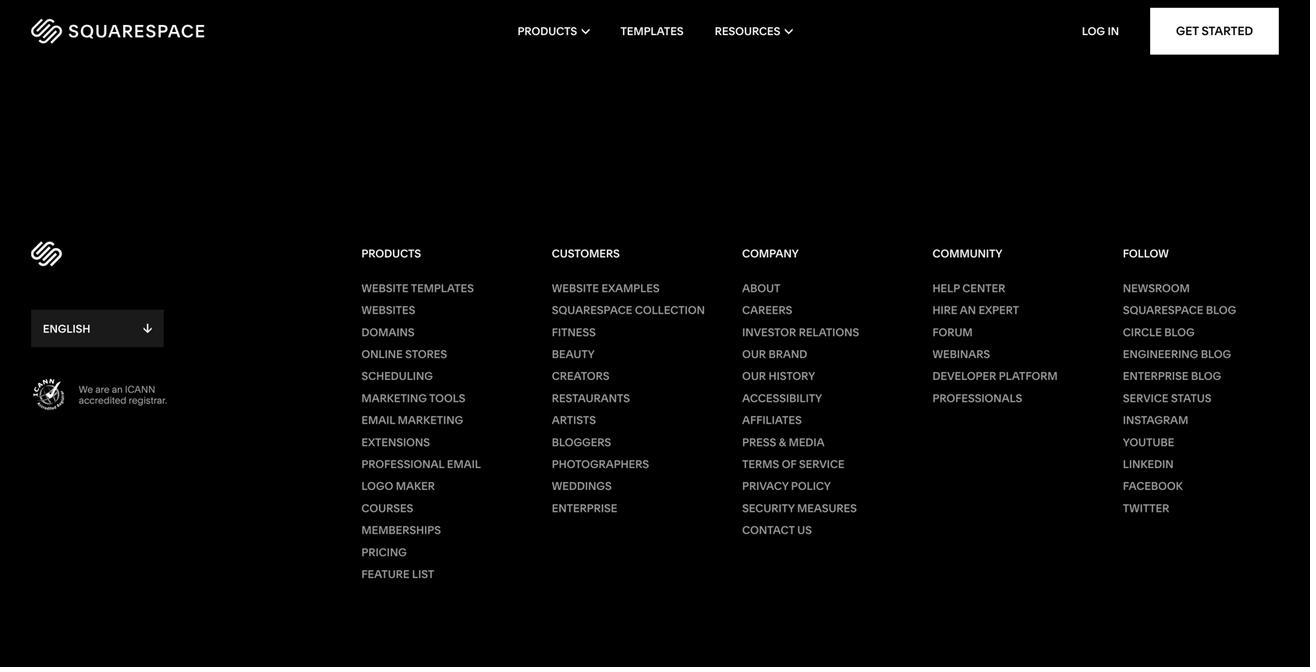Task type: locate. For each thing, give the bounding box(es) containing it.
1 horizontal spatial products
[[518, 25, 578, 38]]

1 vertical spatial service
[[799, 458, 845, 471]]

instagram
[[1124, 414, 1189, 427]]

squarespace logo link
[[31, 19, 281, 44], [31, 238, 362, 270]]

squarespace collection link
[[552, 303, 708, 317]]

enterprise
[[1124, 370, 1189, 383], [552, 502, 618, 515]]

investor relations
[[743, 326, 860, 339]]

online stores
[[362, 348, 447, 361]]

list
[[412, 568, 435, 581]]

website examples
[[552, 282, 660, 295]]

cancel
[[184, 34, 226, 50]]

squarespace up circle blog
[[1124, 304, 1204, 317]]

0 horizontal spatial get
[[56, 27, 77, 40]]

developer
[[933, 370, 997, 383]]

0 vertical spatial enterprise
[[1124, 370, 1189, 383]]

0 vertical spatial squarespace logo image
[[31, 19, 204, 44]]

english
[[43, 322, 90, 335]]

our down investor
[[743, 348, 767, 361]]

0 horizontal spatial enterprise
[[552, 502, 618, 515]]

1 vertical spatial products
[[362, 247, 421, 260]]

hire an expert link
[[933, 303, 1089, 317]]

our brand
[[743, 348, 808, 361]]

resources button
[[715, 0, 793, 62]]

1 horizontal spatial email
[[447, 458, 481, 471]]

marketing down scheduling
[[362, 392, 427, 405]]

&
[[779, 436, 787, 449]]

press & media link
[[743, 435, 899, 449]]

developer platform
[[933, 370, 1058, 383]]

1 horizontal spatial enterprise
[[1124, 370, 1189, 383]]

artists
[[552, 414, 596, 427]]

help center
[[933, 282, 1006, 295]]

2 squarespace from the left
[[1124, 304, 1204, 317]]

1 website from the left
[[362, 282, 409, 295]]

enterprise blog
[[1124, 370, 1222, 383]]

our brand link
[[743, 347, 899, 361]]

youtube link
[[1124, 435, 1280, 449]]

enterprise down weddings
[[552, 502, 618, 515]]

1 vertical spatial email
[[447, 458, 481, 471]]

facebook link
[[1124, 479, 1280, 493]]

0 vertical spatial our
[[743, 348, 767, 361]]

anytime.
[[229, 34, 278, 50]]

circle
[[1124, 326, 1163, 339]]

blog inside 'link'
[[1207, 304, 1237, 317]]

1 vertical spatial squarespace logo image
[[31, 242, 62, 266]]

expert
[[979, 304, 1020, 317]]

enterprise for enterprise
[[552, 502, 618, 515]]

blog down newsroom 'link'
[[1207, 304, 1237, 317]]

instagram link
[[1124, 413, 1280, 427]]

blog for enterprise blog
[[1192, 370, 1222, 383]]

blog down the engineering blog link
[[1192, 370, 1222, 383]]

email marketing
[[362, 414, 463, 427]]

squarespace down website examples
[[552, 304, 633, 317]]

pricing
[[362, 546, 407, 559]]

forum
[[933, 326, 973, 339]]

terms
[[743, 458, 780, 471]]

templates link
[[621, 0, 684, 62]]

our history link
[[743, 369, 899, 383]]

our for our history
[[743, 370, 767, 383]]

products button
[[518, 0, 590, 62]]

website inside "link"
[[362, 282, 409, 295]]

website templates link
[[362, 281, 518, 295]]

squarespace blog
[[1124, 304, 1237, 317]]

professional email link
[[362, 457, 518, 471]]

relations
[[799, 326, 860, 339]]

service up instagram
[[1124, 392, 1169, 405]]

squarespace logo image
[[31, 19, 204, 44], [31, 242, 62, 266]]

newsroom
[[1124, 282, 1191, 295]]

enterprise down "engineering"
[[1124, 370, 1189, 383]]

service down 'press & media' link
[[799, 458, 845, 471]]

memberships link
[[362, 523, 518, 537]]

blog down circle blog link
[[1202, 348, 1232, 361]]

0 horizontal spatial templates
[[411, 282, 474, 295]]

email up extensions
[[362, 414, 395, 427]]

1 vertical spatial squarespace logo link
[[31, 238, 362, 270]]

affiliates link
[[743, 413, 899, 427]]

blog
[[1207, 304, 1237, 317], [1165, 326, 1195, 339], [1202, 348, 1232, 361], [1192, 370, 1222, 383]]

website down customers
[[552, 282, 599, 295]]

press
[[743, 436, 777, 449]]

0 vertical spatial marketing
[[362, 392, 427, 405]]

our down our brand
[[743, 370, 767, 383]]

domains link
[[362, 325, 518, 339]]

0 vertical spatial email
[[362, 414, 395, 427]]

website up websites
[[362, 282, 409, 295]]

hire an expert
[[933, 304, 1020, 317]]

0 horizontal spatial website
[[362, 282, 409, 295]]

feature list link
[[362, 567, 518, 581]]

creators link
[[552, 369, 708, 383]]

1 vertical spatial templates
[[411, 282, 474, 295]]

email down extensions 'link'
[[447, 458, 481, 471]]

0 horizontal spatial service
[[799, 458, 845, 471]]

get
[[1177, 24, 1200, 38], [56, 27, 77, 40]]

beauty
[[552, 348, 595, 361]]

templates
[[621, 25, 684, 38], [411, 282, 474, 295]]

1 our from the top
[[743, 348, 767, 361]]

photographers
[[552, 458, 650, 471]]

1 horizontal spatial service
[[1124, 392, 1169, 405]]

0 horizontal spatial products
[[362, 247, 421, 260]]

2 our from the top
[[743, 370, 767, 383]]

0 vertical spatial templates
[[621, 25, 684, 38]]

get for get started
[[1177, 24, 1200, 38]]

websites
[[362, 304, 416, 317]]

0 horizontal spatial squarespace
[[552, 304, 633, 317]]

1 vertical spatial our
[[743, 370, 767, 383]]

started
[[1202, 24, 1254, 38]]

blog down the squarespace blog
[[1165, 326, 1195, 339]]

professional
[[362, 458, 445, 471]]

1 squarespace from the left
[[552, 304, 633, 317]]

twitter link
[[1124, 501, 1280, 515]]

products
[[518, 25, 578, 38], [362, 247, 421, 260]]

memberships
[[362, 524, 441, 537]]

1 horizontal spatial squarespace
[[1124, 304, 1204, 317]]

beauty link
[[552, 347, 708, 361]]

linkedin
[[1124, 458, 1174, 471]]

maker
[[396, 480, 435, 493]]

logo maker
[[362, 480, 435, 493]]

terms of service link
[[743, 457, 899, 471]]

0 vertical spatial squarespace logo link
[[31, 19, 281, 44]]

youtube
[[1124, 436, 1175, 449]]

feature list
[[362, 568, 435, 581]]

about
[[743, 282, 781, 295]]

professionals
[[933, 392, 1023, 405]]

forum link
[[933, 325, 1089, 339]]

0 vertical spatial products
[[518, 25, 578, 38]]

squarespace
[[552, 304, 633, 317], [1124, 304, 1204, 317]]

website templates
[[362, 282, 474, 295]]

help center link
[[933, 281, 1089, 295]]

artists link
[[552, 413, 708, 427]]

engineering
[[1124, 348, 1199, 361]]

marketing down the marketing tools link
[[398, 414, 463, 427]]

brand
[[769, 348, 808, 361]]

enterprise for enterprise blog
[[1124, 370, 1189, 383]]

photographers link
[[552, 457, 708, 471]]

1 horizontal spatial get
[[1177, 24, 1200, 38]]

1 squarespace logo image from the top
[[31, 19, 204, 44]]

no credit card required. cancel anytime.
[[184, 17, 324, 50]]

1 horizontal spatial website
[[552, 282, 599, 295]]

1 vertical spatial enterprise
[[552, 502, 618, 515]]

2 website from the left
[[552, 282, 599, 295]]

squarespace inside 'link'
[[1124, 304, 1204, 317]]

security measures
[[743, 502, 857, 515]]

started
[[80, 27, 128, 40]]

squarespace for fitness
[[552, 304, 633, 317]]



Task type: describe. For each thing, give the bounding box(es) containing it.
investor relations link
[[743, 325, 899, 339]]

follow
[[1124, 247, 1170, 260]]

history
[[769, 370, 816, 383]]

tools
[[429, 392, 466, 405]]

blog for circle blog
[[1165, 326, 1195, 339]]

contact
[[743, 524, 795, 537]]

security
[[743, 502, 795, 515]]

restaurants link
[[552, 391, 708, 405]]

an
[[960, 304, 977, 317]]

webinars link
[[933, 347, 1089, 361]]

company
[[743, 247, 799, 260]]

examples
[[602, 282, 660, 295]]

website for website examples
[[552, 282, 599, 295]]

extensions
[[362, 436, 430, 449]]

website for website templates
[[362, 282, 409, 295]]

developer platform link
[[933, 369, 1089, 383]]

accessibility link
[[743, 391, 899, 405]]

engineering blog
[[1124, 348, 1232, 361]]

weddings
[[552, 480, 612, 493]]

enterprise blog link
[[1124, 369, 1280, 383]]

feature
[[362, 568, 410, 581]]

1 squarespace logo link from the top
[[31, 19, 281, 44]]

in
[[1108, 25, 1120, 38]]

get started
[[56, 27, 128, 40]]

privacy
[[743, 480, 789, 493]]

0 vertical spatial service
[[1124, 392, 1169, 405]]

accessibility
[[743, 392, 823, 405]]

collection
[[635, 304, 705, 317]]

help
[[933, 282, 960, 295]]

press & media
[[743, 436, 825, 449]]

bloggers link
[[552, 435, 708, 449]]

circle blog link
[[1124, 325, 1280, 339]]

get for get started
[[56, 27, 77, 40]]

squarespace for circle blog
[[1124, 304, 1204, 317]]

courses link
[[362, 501, 518, 515]]

privacy policy link
[[743, 479, 899, 493]]

restaurants
[[552, 392, 630, 405]]

professional email
[[362, 458, 481, 471]]

required.
[[271, 17, 324, 32]]

blog for engineering blog
[[1202, 348, 1232, 361]]

blog for squarespace blog
[[1207, 304, 1237, 317]]

bloggers
[[552, 436, 612, 449]]

investor
[[743, 326, 797, 339]]

log
[[1083, 25, 1106, 38]]

fitness link
[[552, 325, 708, 339]]

scheduling
[[362, 370, 433, 383]]

affiliates
[[743, 414, 802, 427]]

2 squarespace logo link from the top
[[31, 238, 362, 270]]

weddings link
[[552, 479, 708, 493]]

templates inside "link"
[[411, 282, 474, 295]]

center
[[963, 282, 1006, 295]]

get started link
[[1151, 8, 1280, 55]]

us
[[798, 524, 812, 537]]

logo maker link
[[362, 479, 518, 493]]

stores
[[405, 348, 447, 361]]

our history
[[743, 370, 816, 383]]

community
[[933, 247, 1003, 260]]

scheduling link
[[362, 369, 518, 383]]

marketing tools
[[362, 392, 466, 405]]

website examples link
[[552, 281, 708, 295]]

log             in link
[[1083, 25, 1120, 38]]

creators
[[552, 370, 610, 383]]

↓
[[143, 321, 152, 336]]

our for our brand
[[743, 348, 767, 361]]

webinars
[[933, 348, 991, 361]]

careers
[[743, 304, 793, 317]]

pricing link
[[362, 545, 518, 559]]

careers link
[[743, 303, 899, 317]]

linkedin link
[[1124, 457, 1280, 471]]

1 horizontal spatial templates
[[621, 25, 684, 38]]

1 vertical spatial marketing
[[398, 414, 463, 427]]

0 horizontal spatial email
[[362, 414, 395, 427]]

marketing tools link
[[362, 391, 518, 405]]

credit
[[205, 17, 238, 32]]

email marketing link
[[362, 413, 518, 427]]

newsroom link
[[1124, 281, 1280, 295]]

status
[[1172, 392, 1212, 405]]

2 squarespace logo image from the top
[[31, 242, 62, 266]]

courses
[[362, 502, 414, 515]]

privacy policy
[[743, 480, 831, 493]]

products inside "button"
[[518, 25, 578, 38]]

extensions link
[[362, 435, 518, 449]]

professionals link
[[933, 391, 1089, 405]]

squarespace collection
[[552, 304, 705, 317]]

enterprise link
[[552, 501, 708, 515]]

contact us
[[743, 524, 812, 537]]



Task type: vqa. For each thing, say whether or not it's contained in the screenshot.
the top Marketing
yes



